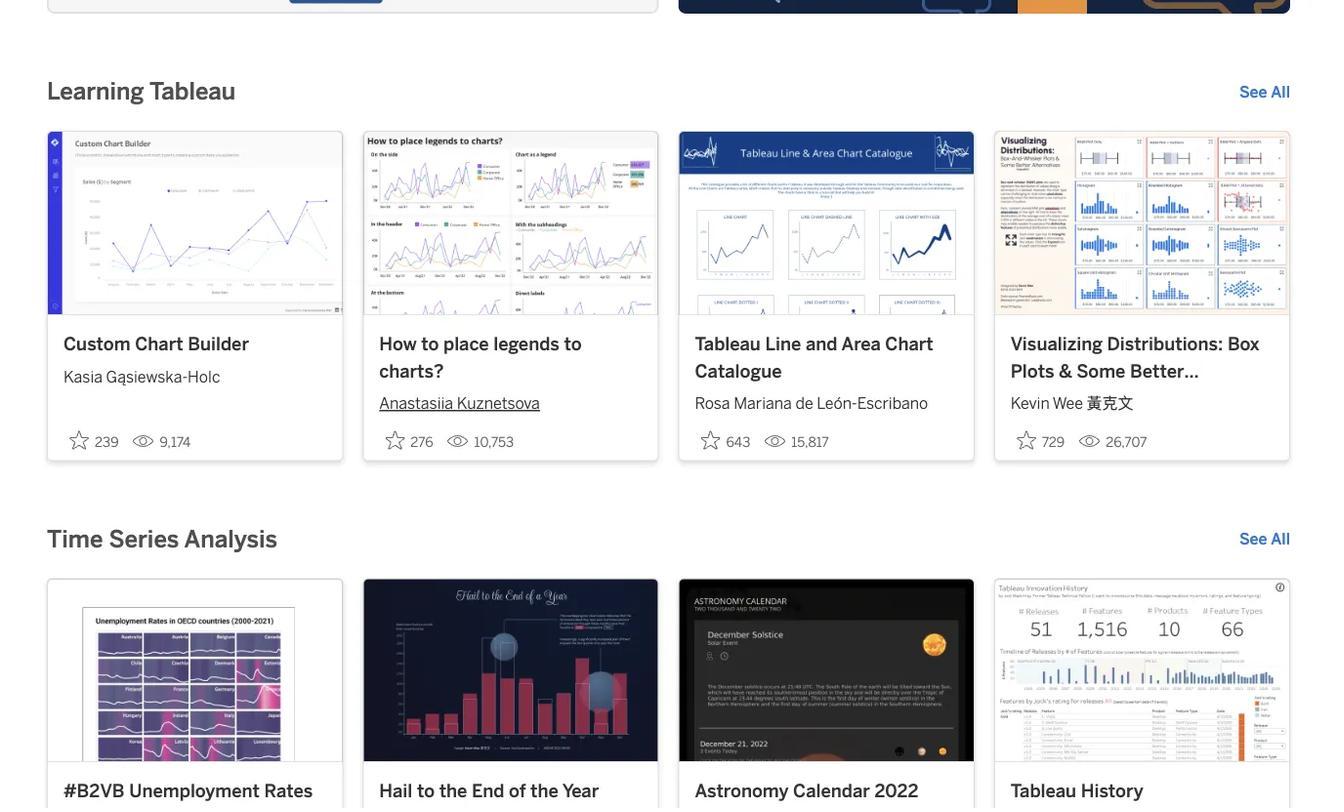 Task type: locate. For each thing, give the bounding box(es) containing it.
chart inside custom chart builder link
[[135, 334, 183, 355]]

rosa mariana de león-escribano
[[695, 395, 928, 414]]

learning
[[47, 78, 144, 106]]

time series analysis heading
[[47, 524, 278, 555]]

1 see from the top
[[1240, 83, 1268, 101]]

astronomy calendar 2022
[[695, 781, 919, 803]]

distributions:
[[1108, 334, 1224, 355]]

workbook thumbnail image
[[48, 132, 342, 314], [364, 132, 658, 314], [680, 132, 974, 314], [995, 132, 1290, 314], [48, 580, 342, 762], [364, 580, 658, 762], [680, 580, 974, 762], [995, 580, 1290, 762]]

area
[[842, 334, 881, 355]]

see all
[[1240, 83, 1291, 101], [1240, 530, 1291, 549]]

box
[[1228, 334, 1260, 355]]

how to place legends to charts?
[[379, 334, 582, 382]]

add favorite button containing 643
[[695, 425, 757, 457]]

tableau line and area chart catalogue link
[[695, 331, 958, 385]]

1 all from the top
[[1271, 83, 1291, 101]]

1 vertical spatial see all link
[[1240, 528, 1291, 551]]

some
[[1077, 360, 1126, 382]]

to right hail
[[417, 781, 435, 803]]

0 vertical spatial see
[[1240, 83, 1268, 101]]

year
[[562, 781, 599, 803]]

1 horizontal spatial add favorite button
[[695, 425, 757, 457]]

1 vertical spatial tableau
[[695, 334, 761, 355]]

0 vertical spatial see all link
[[1240, 80, 1291, 104]]

1 horizontal spatial tableau
[[695, 334, 761, 355]]

1 horizontal spatial chart
[[886, 334, 934, 355]]

2 see from the top
[[1240, 530, 1268, 549]]

oecd
[[84, 808, 134, 809]]

see all for learning tableau
[[1240, 83, 1291, 101]]

tableau left history
[[1011, 781, 1077, 803]]

0 horizontal spatial chart
[[135, 334, 183, 355]]

15,817
[[792, 435, 829, 451]]

1 chart from the left
[[135, 334, 183, 355]]

and
[[806, 334, 838, 355]]

2 add favorite button from the left
[[695, 425, 757, 457]]

the right of
[[531, 781, 559, 803]]

1 vertical spatial see all
[[1240, 530, 1291, 549]]

0 vertical spatial see all
[[1240, 83, 1291, 101]]

kuznetsova
[[457, 395, 540, 414]]

kasia gąsiewska-holc
[[64, 368, 220, 387]]

0 horizontal spatial tableau
[[149, 78, 236, 106]]

all for learning tableau
[[1271, 83, 1291, 101]]

in
[[64, 808, 79, 809]]

custom
[[64, 334, 131, 355]]

add favorite button containing 239
[[64, 425, 125, 457]]

all inside see all learning tableau element
[[1271, 83, 1291, 101]]

tableau up catalogue
[[695, 334, 761, 355]]

chart
[[135, 334, 183, 355], [886, 334, 934, 355]]

add favorite button for custom chart builder
[[64, 425, 125, 457]]

chart up gąsiewska- on the top left of the page
[[135, 334, 183, 355]]

chart inside tableau line and area chart catalogue
[[886, 334, 934, 355]]

2 see all from the top
[[1240, 530, 1291, 549]]

1 vertical spatial all
[[1271, 530, 1291, 549]]

0 horizontal spatial add favorite button
[[64, 425, 125, 457]]

2 vertical spatial tableau
[[1011, 781, 1077, 803]]

Add Favorite button
[[1011, 425, 1071, 457]]

see
[[1240, 83, 1268, 101], [1240, 530, 1268, 549]]

黃克文
[[1087, 395, 1134, 414]]

#b2vb
[[64, 781, 125, 803]]

1 see all from the top
[[1240, 83, 1291, 101]]

1 horizontal spatial the
[[531, 781, 559, 803]]

0 vertical spatial all
[[1271, 83, 1291, 101]]

hail to the end of the year
[[379, 781, 599, 803]]

león-
[[817, 395, 858, 414]]

1 vertical spatial see
[[1240, 530, 1268, 549]]

end
[[472, 781, 504, 803]]

&
[[1059, 360, 1072, 382]]

tableau inside tableau line and area chart catalogue
[[695, 334, 761, 355]]

learning tableau
[[47, 78, 236, 106]]

hail
[[379, 781, 413, 803]]

to
[[421, 334, 439, 355], [564, 334, 582, 355], [417, 781, 435, 803]]

2 all from the top
[[1271, 530, 1291, 549]]

26,707 views element
[[1071, 427, 1155, 459]]

the left end
[[439, 781, 467, 803]]

history
[[1081, 781, 1144, 803]]

all
[[1271, 83, 1291, 101], [1271, 530, 1291, 549]]

plots
[[1011, 360, 1055, 382]]

to inside "link"
[[417, 781, 435, 803]]

see for learning tableau
[[1240, 83, 1268, 101]]

0 horizontal spatial the
[[439, 781, 467, 803]]

place
[[444, 334, 489, 355]]

tableau
[[149, 78, 236, 106], [695, 334, 761, 355], [1011, 781, 1077, 803]]

analysis
[[184, 526, 278, 553]]

add favorite button down rosa on the right of the page
[[695, 425, 757, 457]]

2 chart from the left
[[886, 334, 934, 355]]

2 see all link from the top
[[1240, 528, 1291, 551]]

line
[[765, 334, 801, 355]]

the
[[439, 781, 467, 803], [531, 781, 559, 803]]

tableau right learning
[[149, 78, 236, 106]]

rosa
[[695, 395, 730, 414]]

9,174
[[160, 435, 191, 451]]

add favorite button down kasia on the left top of the page
[[64, 425, 125, 457]]

1 add favorite button from the left
[[64, 425, 125, 457]]

builder
[[188, 334, 249, 355]]

643
[[726, 435, 751, 451]]

15,817 views element
[[757, 427, 837, 459]]

0 vertical spatial tableau
[[149, 78, 236, 106]]

tableau for tableau line and area chart catalogue
[[695, 334, 761, 355]]

legends
[[494, 334, 560, 355]]

2 horizontal spatial tableau
[[1011, 781, 1077, 803]]

1 see all link from the top
[[1240, 80, 1291, 104]]

all inside see all time series analysis element
[[1271, 530, 1291, 549]]

Add Favorite button
[[64, 425, 125, 457], [695, 425, 757, 457]]

escribano
[[858, 395, 928, 414]]

2022
[[875, 781, 919, 803]]

wee
[[1053, 395, 1084, 414]]

26,707
[[1106, 435, 1148, 451]]

to right how
[[421, 334, 439, 355]]

chart right area at the top
[[886, 334, 934, 355]]

see all link
[[1240, 80, 1291, 104], [1240, 528, 1291, 551]]



Task type: describe. For each thing, give the bounding box(es) containing it.
kasia
[[64, 368, 103, 387]]

visualizing
[[1011, 334, 1103, 355]]

calendar
[[793, 781, 870, 803]]

kevin
[[1011, 395, 1050, 414]]

de
[[796, 395, 814, 414]]

kasia gąsiewska-holc link
[[64, 358, 327, 389]]

astronomy calendar 2022 link
[[695, 779, 958, 806]]

#b2vb unemployment rates in oecd countries link
[[64, 779, 327, 809]]

holc
[[188, 368, 220, 387]]

10,753 views element
[[439, 427, 522, 459]]

729
[[1042, 435, 1065, 451]]

visualizing distributions: box plots & some better alternatives link
[[1011, 331, 1274, 409]]

#b2vb unemployment rates in oecd countries
[[64, 781, 313, 809]]

custom chart builder
[[64, 334, 249, 355]]

Add Favorite button
[[379, 425, 439, 457]]

tableau history link
[[1011, 779, 1274, 806]]

visualizing distributions: box plots & some better alternatives
[[1011, 334, 1260, 409]]

10,753
[[474, 435, 514, 451]]

countries
[[138, 808, 222, 809]]

tableau for tableau history
[[1011, 781, 1077, 803]]

anastasiia kuznetsova link
[[379, 385, 642, 416]]

astronomy
[[695, 781, 789, 803]]

alternatives
[[1011, 387, 1114, 409]]

see all learning tableau element
[[1240, 80, 1291, 104]]

learning tableau heading
[[47, 76, 236, 108]]

see all link for time series analysis
[[1240, 528, 1291, 551]]

how
[[379, 334, 417, 355]]

time
[[47, 526, 103, 553]]

custom chart builder link
[[64, 331, 327, 358]]

time series analysis
[[47, 526, 278, 553]]

unemployment
[[129, 781, 260, 803]]

catalogue
[[695, 360, 782, 382]]

1 the from the left
[[439, 781, 467, 803]]

see all link for learning tableau
[[1240, 80, 1291, 104]]

to for charts?
[[421, 334, 439, 355]]

see for time series analysis
[[1240, 530, 1268, 549]]

tableau history
[[1011, 781, 1144, 803]]

2 the from the left
[[531, 781, 559, 803]]

tableau inside heading
[[149, 78, 236, 106]]

rosa mariana de león-escribano link
[[695, 385, 958, 416]]

hail to the end of the year link
[[379, 779, 642, 806]]

rates
[[264, 781, 313, 803]]

add favorite button for tableau line and area chart catalogue
[[695, 425, 757, 457]]

all for time series analysis
[[1271, 530, 1291, 549]]

kevin wee 黃克文
[[1011, 395, 1134, 414]]

276
[[411, 435, 433, 451]]

see all for time series analysis
[[1240, 530, 1291, 549]]

to for the
[[417, 781, 435, 803]]

series
[[109, 526, 179, 553]]

better
[[1130, 360, 1185, 382]]

tableau line and area chart catalogue
[[695, 334, 934, 382]]

anastasiia
[[379, 395, 453, 414]]

see all time series analysis element
[[1240, 528, 1291, 551]]

anastasiia kuznetsova
[[379, 395, 540, 414]]

kevin wee 黃克文 link
[[1011, 385, 1274, 416]]

to right legends
[[564, 334, 582, 355]]

of
[[509, 781, 526, 803]]

how to place legends to charts? link
[[379, 331, 642, 385]]

charts?
[[379, 360, 444, 382]]

239
[[95, 435, 119, 451]]

gąsiewska-
[[106, 368, 188, 387]]

9,174 views element
[[125, 427, 199, 459]]

mariana
[[734, 395, 792, 414]]



Task type: vqa. For each thing, say whether or not it's contained in the screenshot.


